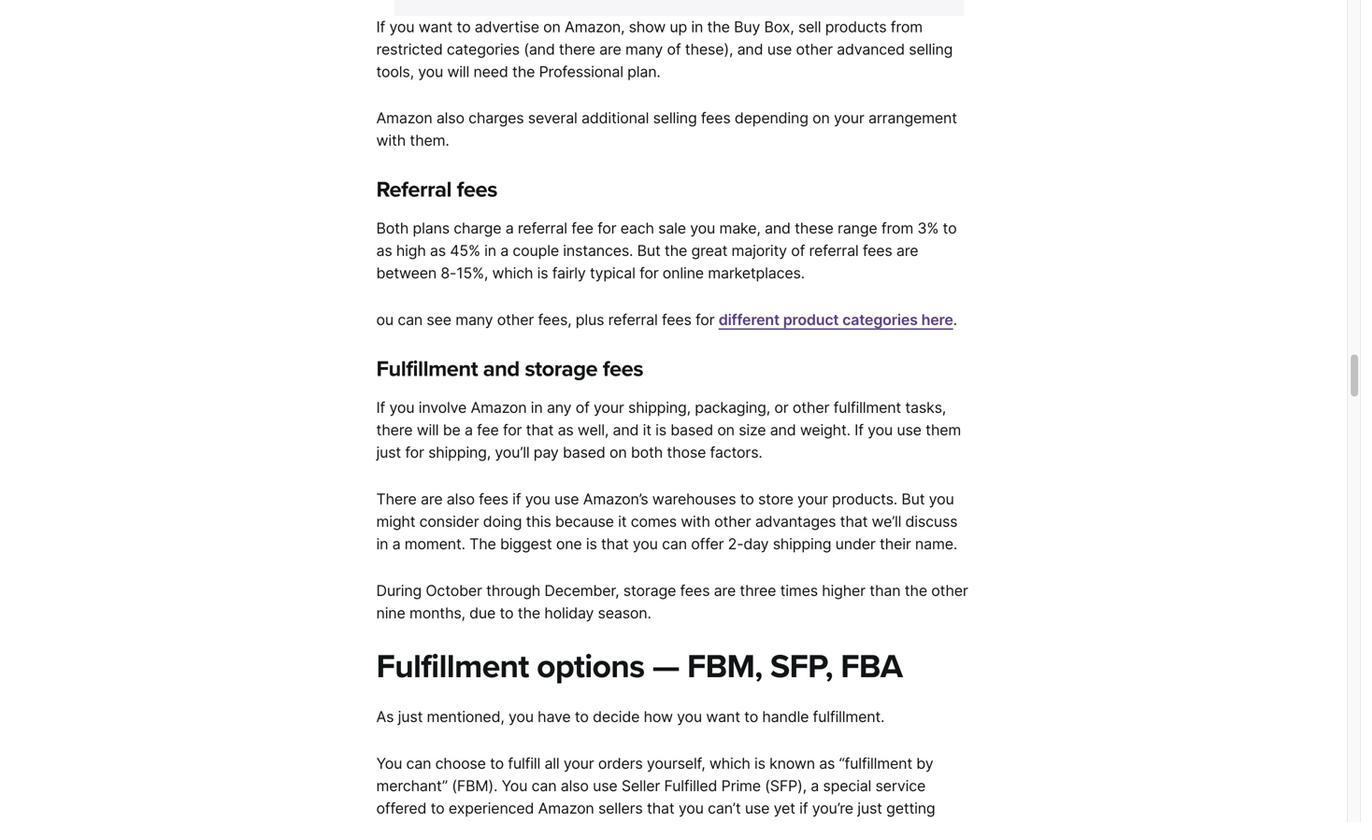 Task type: locate. For each thing, give the bounding box(es) containing it.
0 vertical spatial amazon,
[[565, 18, 625, 36]]

1 horizontal spatial shipping,
[[628, 399, 691, 417]]

yourself,
[[647, 755, 706, 773]]

0 horizontal spatial one
[[556, 535, 582, 554]]

which
[[492, 264, 533, 283], [710, 755, 751, 773], [713, 822, 754, 823]]

there up professional
[[559, 40, 596, 58]]

you can choose to fulfill all your orders yourself, which is known as "fulfillment by merchant" (fbm). you can also use seller fulfilled prime (sfp), a special service offered to experienced amazon sellers that you can't use yet if you're just getting started. and you can use fulfillment by amazon, which is the one they want you
[[376, 755, 946, 823]]

will left be
[[417, 421, 439, 440]]

fairly
[[552, 264, 586, 283]]

a up the you're
[[811, 777, 819, 796]]

1 vertical spatial by
[[628, 822, 645, 823]]

1 horizontal spatial amazon,
[[649, 822, 709, 823]]

amazon, down fulfilled
[[649, 822, 709, 823]]

are down the 3%
[[897, 242, 919, 260]]

0 horizontal spatial by
[[628, 822, 645, 823]]

2 horizontal spatial want
[[864, 822, 899, 823]]

getting
[[887, 800, 936, 818]]

also left seller
[[561, 777, 589, 796]]

your right all
[[564, 755, 594, 773]]

plus
[[576, 311, 604, 329]]

selling inside amazon also charges several additional selling fees depending on your arrangement with them.
[[653, 109, 697, 127]]

other up 2-
[[715, 513, 751, 531]]

warehouses
[[653, 491, 736, 509]]

want up restricted
[[419, 18, 453, 36]]

1 vertical spatial with
[[681, 513, 710, 531]]

amazon, inside if you want to advertise on amazon, show up in the buy box, sell products from restricted categories (and there are many of these), and use other advanced selling tools, you will need the professional plan.
[[565, 18, 625, 36]]

1 horizontal spatial storage
[[624, 582, 676, 600]]

in inside if you want to advertise on amazon, show up in the buy box, sell products from restricted categories (and there are many of these), and use other advanced selling tools, you will need the professional plan.
[[691, 18, 703, 36]]

sale
[[658, 220, 686, 238]]

with inside the there are also fees if you use amazon's warehouses to store your products. but you might consider doing this because it comes with other advantages that we'll discuss in a moment. the biggest one is that you can offer 2-day shipping under their name.
[[681, 513, 710, 531]]

1 horizontal spatial many
[[626, 40, 663, 58]]

on up (and
[[543, 18, 561, 36]]

both
[[631, 444, 663, 462]]

use down tasks,
[[897, 421, 922, 440]]

are up professional
[[600, 40, 622, 58]]

but down "each"
[[637, 242, 661, 260]]

to right the 3%
[[943, 220, 957, 238]]

0 vertical spatial categories
[[447, 40, 520, 58]]

but
[[637, 242, 661, 260], [902, 491, 925, 509]]

of down up
[[667, 40, 681, 58]]

just inside if you involve amazon in any of your shipping, packaging, or other fulfillment tasks, there will be a fee for that as well, and it is based on size and weight. if you use them just for shipping, you'll pay based on both those factors.
[[376, 444, 401, 462]]

to inside during october through december, storage fees are three times higher than the other nine months, due to the holiday season.
[[500, 605, 514, 623]]

categories inside if you want to advertise on amazon, show up in the buy box, sell products from restricted categories (and there are many of these), and use other advanced selling tools, you will need the professional plan.
[[447, 40, 520, 58]]

might
[[376, 513, 416, 531]]

a right be
[[465, 421, 473, 440]]

fees inside the there are also fees if you use amazon's warehouses to store your products. but you might consider doing this because it comes with other advantages that we'll discuss in a moment. the biggest one is that you can offer 2-day shipping under their name.
[[479, 491, 509, 509]]

the
[[707, 18, 730, 36], [512, 62, 535, 81], [665, 242, 687, 260], [905, 582, 928, 600], [518, 605, 541, 623], [773, 822, 796, 823]]

referral fees
[[376, 177, 497, 203]]

other down name. on the bottom of page
[[932, 582, 969, 600]]

of right any
[[576, 399, 590, 417]]

1 vertical spatial storage
[[624, 582, 676, 600]]

(sfp),
[[765, 777, 807, 796]]

0 horizontal spatial selling
[[653, 109, 697, 127]]

products.
[[832, 491, 898, 509]]

which inside both plans charge a referral fee for each sale you make, and these range from 3% to as high as 45% in a couple instances. but the great majority of referral fees are between 8-15%, which is fairly typical for online marketplaces.
[[492, 264, 533, 283]]

fulfillment up involve
[[376, 356, 478, 382]]

1 vertical spatial will
[[417, 421, 439, 440]]

several
[[528, 109, 578, 127]]

0 vertical spatial also
[[437, 109, 465, 127]]

0 vertical spatial which
[[492, 264, 533, 283]]

0 horizontal spatial of
[[576, 399, 590, 417]]

in down might
[[376, 535, 388, 554]]

all
[[545, 755, 560, 773]]

0 vertical spatial referral
[[518, 220, 568, 238]]

1 horizontal spatial based
[[671, 421, 714, 440]]

0 vertical spatial but
[[637, 242, 661, 260]]

there inside if you want to advertise on amazon, show up in the buy box, sell products from restricted categories (and there are many of these), and use other advanced selling tools, you will need the professional plan.
[[559, 40, 596, 58]]

are up consider
[[421, 491, 443, 509]]

three
[[740, 582, 776, 600]]

many right see
[[456, 311, 493, 329]]

1 vertical spatial many
[[456, 311, 493, 329]]

factors.
[[710, 444, 763, 462]]

offered
[[376, 800, 427, 818]]

0 horizontal spatial you
[[376, 755, 402, 773]]

also
[[437, 109, 465, 127], [447, 491, 475, 509], [561, 777, 589, 796]]

on left both
[[610, 444, 627, 462]]

you
[[376, 755, 402, 773], [502, 777, 528, 796]]

you left "have"
[[509, 708, 534, 727]]

amazon down all
[[538, 800, 594, 818]]

with
[[376, 132, 406, 150], [681, 513, 710, 531]]

want down getting
[[864, 822, 899, 823]]

1 vertical spatial categories
[[843, 311, 918, 329]]

typical
[[590, 264, 636, 283]]

0 horizontal spatial amazon
[[376, 109, 433, 127]]

you down comes
[[633, 535, 658, 554]]

you'll
[[495, 444, 530, 462]]

if left involve
[[376, 399, 385, 417]]

0 horizontal spatial categories
[[447, 40, 520, 58]]

fee
[[572, 220, 594, 238], [477, 421, 499, 440]]

fulfillment
[[376, 356, 478, 382], [376, 647, 529, 687], [553, 822, 624, 823]]

which down can't
[[713, 822, 754, 823]]

instances.
[[563, 242, 633, 260]]

0 horizontal spatial with
[[376, 132, 406, 150]]

1 horizontal spatial by
[[917, 755, 934, 773]]

fees down online
[[662, 311, 692, 329]]

1 vertical spatial if
[[800, 800, 808, 818]]

your inside amazon also charges several additional selling fees depending on your arrangement with them.
[[834, 109, 865, 127]]

2 vertical spatial of
[[576, 399, 590, 417]]

fees inside during october through december, storage fees are three times higher than the other nine months, due to the holiday season.
[[680, 582, 710, 600]]

0 vertical spatial by
[[917, 755, 934, 773]]

biggest
[[500, 535, 552, 554]]

advanced
[[837, 40, 905, 58]]

1 vertical spatial of
[[791, 242, 805, 260]]

up
[[670, 18, 687, 36]]

categories
[[447, 40, 520, 58], [843, 311, 918, 329]]

your up the well,
[[594, 399, 624, 417]]

can
[[398, 311, 423, 329], [662, 535, 687, 554], [406, 755, 431, 773], [532, 777, 557, 796], [495, 822, 520, 823]]

sellers
[[598, 800, 643, 818]]

as just mentioned, you have to decide how you want to handle fulfillment.
[[376, 708, 889, 727]]

as inside you can choose to fulfill all your orders yourself, which is known as "fulfillment by merchant" (fbm). you can also use seller fulfilled prime (sfp), a special service offered to experienced amazon sellers that you can't use yet if you're just getting started. and you can use fulfillment by amazon, which is the one they want you
[[819, 755, 835, 773]]

if for if you involve amazon in any of your shipping, packaging, or other fulfillment tasks, there will be a fee for that as well, and it is based on size and weight. if you use them just for shipping, you'll pay based on both those factors.
[[376, 399, 385, 417]]

on
[[543, 18, 561, 36], [813, 109, 830, 127], [718, 421, 735, 440], [610, 444, 627, 462]]

2-
[[728, 535, 744, 554]]

1 horizontal spatial fee
[[572, 220, 594, 238]]

2 vertical spatial also
[[561, 777, 589, 796]]

a down might
[[392, 535, 401, 554]]

you up this
[[525, 491, 550, 509]]

0 vertical spatial from
[[891, 18, 923, 36]]

2 horizontal spatial referral
[[809, 242, 859, 260]]

them.
[[410, 132, 449, 150]]

0 horizontal spatial many
[[456, 311, 493, 329]]

a
[[506, 220, 514, 238], [500, 242, 509, 260], [465, 421, 473, 440], [392, 535, 401, 554], [811, 777, 819, 796]]

can right ou on the top left of the page
[[398, 311, 423, 329]]

amazon
[[376, 109, 433, 127], [471, 399, 527, 417], [538, 800, 594, 818]]

decide
[[593, 708, 640, 727]]

0 vertical spatial shipping,
[[628, 399, 691, 417]]

0 horizontal spatial fee
[[477, 421, 499, 440]]

0 horizontal spatial will
[[417, 421, 439, 440]]

0 vertical spatial selling
[[909, 40, 953, 58]]

if up restricted
[[376, 18, 385, 36]]

of down 'these'
[[791, 242, 805, 260]]

0 vertical spatial there
[[559, 40, 596, 58]]

on right depending at the top of page
[[813, 109, 830, 127]]

shipping,
[[628, 399, 691, 417], [428, 444, 491, 462]]

in inside both plans charge a referral fee for each sale you make, and these range from 3% to as high as 45% in a couple instances. but the great majority of referral fees are between 8-15%, which is fairly typical for online marketplaces.
[[484, 242, 496, 260]]

amazon inside you can choose to fulfill all your orders yourself, which is known as "fulfillment by merchant" (fbm). you can also use seller fulfilled prime (sfp), a special service offered to experienced amazon sellers that you can't use yet if you're just getting started. and you can use fulfillment by amazon, which is the one they want you
[[538, 800, 594, 818]]

0 horizontal spatial storage
[[525, 356, 598, 382]]

0 vertical spatial one
[[556, 535, 582, 554]]

under
[[836, 535, 876, 554]]

0 vertical spatial many
[[626, 40, 663, 58]]

to down through
[[500, 605, 514, 623]]

will
[[447, 62, 470, 81], [417, 421, 439, 440]]

on inside amazon also charges several additional selling fees depending on your arrangement with them.
[[813, 109, 830, 127]]

based up those
[[671, 421, 714, 440]]

referral up couple
[[518, 220, 568, 238]]

moment.
[[405, 535, 466, 554]]

started.
[[376, 822, 430, 823]]

1 horizontal spatial will
[[447, 62, 470, 81]]

for up 'instances.'
[[598, 220, 617, 238]]

amazon, up professional
[[565, 18, 625, 36]]

1 vertical spatial fee
[[477, 421, 499, 440]]

fulfillment down sellers
[[553, 822, 624, 823]]

0 vertical spatial will
[[447, 62, 470, 81]]

handle
[[763, 708, 809, 727]]

categories up the need
[[447, 40, 520, 58]]

1 horizontal spatial with
[[681, 513, 710, 531]]

1 vertical spatial from
[[882, 220, 914, 238]]

other inside during october through december, storage fees are three times higher than the other nine months, due to the holiday season.
[[932, 582, 969, 600]]

referral right plus
[[608, 311, 658, 329]]

you up "merchant""
[[376, 755, 402, 773]]

0 horizontal spatial referral
[[518, 220, 568, 238]]

pay
[[534, 444, 559, 462]]

times
[[780, 582, 818, 600]]

0 vertical spatial amazon
[[376, 109, 433, 127]]

seller
[[622, 777, 660, 796]]

fees down 'range' on the top of the page
[[863, 242, 893, 260]]

0 vertical spatial if
[[513, 491, 521, 509]]

amazon inside if you involve amazon in any of your shipping, packaging, or other fulfillment tasks, there will be a fee for that as well, and it is based on size and weight. if you use them just for shipping, you'll pay based on both those factors.
[[471, 399, 527, 417]]

box,
[[764, 18, 794, 36]]

1 vertical spatial it
[[618, 513, 627, 531]]

it down amazon's
[[618, 513, 627, 531]]

0 horizontal spatial there
[[376, 421, 413, 440]]

1 horizontal spatial there
[[559, 40, 596, 58]]

the down through
[[518, 605, 541, 623]]

there left be
[[376, 421, 413, 440]]

—
[[652, 647, 679, 687]]

with down warehouses
[[681, 513, 710, 531]]

0 horizontal spatial it
[[618, 513, 627, 531]]

fees inside amazon also charges several additional selling fees depending on your arrangement with them.
[[701, 109, 731, 127]]

2 vertical spatial fulfillment
[[553, 822, 624, 823]]

selling
[[909, 40, 953, 58], [653, 109, 697, 127]]

december,
[[545, 582, 619, 600]]

just
[[376, 444, 401, 462], [398, 708, 423, 727], [858, 800, 883, 818]]

fees left depending at the top of page
[[701, 109, 731, 127]]

0 vertical spatial if
[[376, 18, 385, 36]]

you up great
[[690, 220, 716, 238]]

with inside amazon also charges several additional selling fees depending on your arrangement with them.
[[376, 132, 406, 150]]

1 vertical spatial selling
[[653, 109, 697, 127]]

0 horizontal spatial if
[[513, 491, 521, 509]]

0 vertical spatial fee
[[572, 220, 594, 238]]

in left any
[[531, 399, 543, 417]]

1 vertical spatial one
[[800, 822, 826, 823]]

1 vertical spatial amazon
[[471, 399, 527, 417]]

2 vertical spatial amazon
[[538, 800, 594, 818]]

it inside if you involve amazon in any of your shipping, packaging, or other fulfillment tasks, there will be a fee for that as well, and it is based on size and weight. if you use them just for shipping, you'll pay based on both those factors.
[[643, 421, 652, 440]]

high
[[396, 242, 426, 260]]

0 vertical spatial it
[[643, 421, 652, 440]]

great
[[692, 242, 728, 260]]

2 vertical spatial just
[[858, 800, 883, 818]]

different
[[719, 311, 780, 329]]

yet
[[774, 800, 796, 818]]

this
[[526, 513, 551, 531]]

of inside if you involve amazon in any of your shipping, packaging, or other fulfillment tasks, there will be a fee for that as well, and it is based on size and weight. if you use them just for shipping, you'll pay based on both those factors.
[[576, 399, 590, 417]]

one inside the there are also fees if you use amazon's warehouses to store your products. but you might consider doing this because it comes with other advantages that we'll discuss in a moment. the biggest one is that you can offer 2-day shipping under their name.
[[556, 535, 582, 554]]

0 vertical spatial fulfillment
[[376, 356, 478, 382]]

1 vertical spatial based
[[563, 444, 606, 462]]

as down "both" on the left top of the page
[[376, 242, 392, 260]]

to inside both plans charge a referral fee for each sale you make, and these range from 3% to as high as 45% in a couple instances. but the great majority of referral fees are between 8-15%, which is fairly typical for online marketplaces.
[[943, 220, 957, 238]]

and
[[434, 822, 462, 823]]

1 horizontal spatial want
[[706, 708, 740, 727]]

1 horizontal spatial selling
[[909, 40, 953, 58]]

1 vertical spatial you
[[502, 777, 528, 796]]

in inside the there are also fees if you use amazon's warehouses to store your products. but you might consider doing this because it comes with other advantages that we'll discuss in a moment. the biggest one is that you can offer 2-day shipping under their name.
[[376, 535, 388, 554]]

fulfillment for fulfillment options — fbm, sfp, fba
[[376, 647, 529, 687]]

from inside if you want to advertise on amazon, show up in the buy box, sell products from restricted categories (and there are many of these), and use other advanced selling tools, you will need the professional plan.
[[891, 18, 923, 36]]

0 vertical spatial of
[[667, 40, 681, 58]]

want down the fbm,
[[706, 708, 740, 727]]

that
[[526, 421, 554, 440], [840, 513, 868, 531], [601, 535, 629, 554], [647, 800, 675, 818]]

in right up
[[691, 18, 703, 36]]

but up discuss
[[902, 491, 925, 509]]

can down comes
[[662, 535, 687, 554]]

fulfilled
[[664, 777, 718, 796]]

fees,
[[538, 311, 572, 329]]

them
[[926, 421, 961, 440]]

there inside if you involve amazon in any of your shipping, packaging, or other fulfillment tasks, there will be a fee for that as well, and it is based on size and weight. if you use them just for shipping, you'll pay based on both those factors.
[[376, 421, 413, 440]]

you
[[389, 18, 415, 36], [418, 62, 443, 81], [690, 220, 716, 238], [389, 399, 415, 417], [868, 421, 893, 440], [525, 491, 550, 509], [929, 491, 954, 509], [633, 535, 658, 554], [509, 708, 534, 727], [677, 708, 702, 727], [679, 800, 704, 818], [466, 822, 491, 823]]

amazon down fulfillment and storage fees at the top of the page
[[471, 399, 527, 417]]

fee up 'you'll' at the bottom left of page
[[477, 421, 499, 440]]

you down "fulfillment"
[[868, 421, 893, 440]]

in
[[691, 18, 703, 36], [484, 242, 496, 260], [531, 399, 543, 417], [376, 535, 388, 554]]

the down (and
[[512, 62, 535, 81]]

are
[[600, 40, 622, 58], [897, 242, 919, 260], [421, 491, 443, 509], [714, 582, 736, 600]]

which up "prime"
[[710, 755, 751, 773]]

0 horizontal spatial but
[[637, 242, 661, 260]]

0 vertical spatial want
[[419, 18, 453, 36]]

1 vertical spatial there
[[376, 421, 413, 440]]

if inside the there are also fees if you use amazon's warehouses to store your products. but you might consider doing this because it comes with other advantages that we'll discuss in a moment. the biggest one is that you can offer 2-day shipping under their name.
[[513, 491, 521, 509]]

which down couple
[[492, 264, 533, 283]]

1 horizontal spatial but
[[902, 491, 925, 509]]

use down box,
[[767, 40, 792, 58]]

0 horizontal spatial amazon,
[[565, 18, 625, 36]]

0 vertical spatial with
[[376, 132, 406, 150]]

fulfillment up mentioned,
[[376, 647, 529, 687]]

due
[[470, 605, 496, 623]]

1 vertical spatial also
[[447, 491, 475, 509]]

0 horizontal spatial want
[[419, 18, 453, 36]]

just right the as
[[398, 708, 423, 727]]

selling right advanced
[[909, 40, 953, 58]]

your inside if you involve amazon in any of your shipping, packaging, or other fulfillment tasks, there will be a fee for that as well, and it is based on size and weight. if you use them just for shipping, you'll pay based on both those factors.
[[594, 399, 624, 417]]

also up consider
[[447, 491, 475, 509]]

that up pay on the left of the page
[[526, 421, 554, 440]]

each
[[621, 220, 654, 238]]

shipping, up both
[[628, 399, 691, 417]]

from left the 3%
[[882, 220, 914, 238]]

name.
[[915, 535, 958, 554]]

are inside if you want to advertise on amazon, show up in the buy box, sell products from restricted categories (and there are many of these), and use other advanced selling tools, you will need the professional plan.
[[600, 40, 622, 58]]

0 vertical spatial just
[[376, 444, 401, 462]]

2 horizontal spatial amazon
[[538, 800, 594, 818]]

1 horizontal spatial of
[[667, 40, 681, 58]]

if you involve amazon in any of your shipping, packaging, or other fulfillment tasks, there will be a fee for that as well, and it is based on size and weight. if you use them just for shipping, you'll pay based on both those factors.
[[376, 399, 961, 462]]

referral down 'these'
[[809, 242, 859, 260]]

1 vertical spatial but
[[902, 491, 925, 509]]

fulfillment inside you can choose to fulfill all your orders yourself, which is known as "fulfillment by merchant" (fbm). you can also use seller fulfilled prime (sfp), a special service offered to experienced amazon sellers that you can't use yet if you're just getting started. and you can use fulfillment by amazon, which is the one they want you
[[553, 822, 624, 823]]

couple
[[513, 242, 559, 260]]

selling down plan.
[[653, 109, 697, 127]]

2 vertical spatial referral
[[608, 311, 658, 329]]

to inside the there are also fees if you use amazon's warehouses to store your products. but you might consider doing this because it comes with other advantages that we'll discuss in a moment. the biggest one is that you can offer 2-day shipping under their name.
[[740, 491, 754, 509]]

"fulfillment
[[839, 755, 913, 773]]

just up "there"
[[376, 444, 401, 462]]

your
[[834, 109, 865, 127], [594, 399, 624, 417], [798, 491, 828, 509], [564, 755, 594, 773]]

other up weight.
[[793, 399, 830, 417]]

1 horizontal spatial it
[[643, 421, 652, 440]]

is inside both plans charge a referral fee for each sale you make, and these range from 3% to as high as 45% in a couple instances. but the great majority of referral fees are between 8-15%, which is fairly typical for online marketplaces.
[[537, 264, 548, 283]]

advertise
[[475, 18, 539, 36]]

fee inside if you involve amazon in any of your shipping, packaging, or other fulfillment tasks, there will be a fee for that as well, and it is based on size and weight. if you use them just for shipping, you'll pay based on both those factors.
[[477, 421, 499, 440]]

many up plan.
[[626, 40, 663, 58]]

1 vertical spatial fulfillment
[[376, 647, 529, 687]]

if inside if you want to advertise on amazon, show up in the buy box, sell products from restricted categories (and there are many of these), and use other advanced selling tools, you will need the professional plan.
[[376, 18, 385, 36]]

2 vertical spatial want
[[864, 822, 899, 823]]

day
[[744, 535, 769, 554]]

1 horizontal spatial if
[[800, 800, 808, 818]]

other inside if you involve amazon in any of your shipping, packaging, or other fulfillment tasks, there will be a fee for that as well, and it is based on size and weight. if you use them just for shipping, you'll pay based on both those factors.
[[793, 399, 830, 417]]

your left arrangement
[[834, 109, 865, 127]]

other inside the there are also fees if you use amazon's warehouses to store your products. but you might consider doing this because it comes with other advantages that we'll discuss in a moment. the biggest one is that you can offer 2-day shipping under their name.
[[715, 513, 751, 531]]

other inside if you want to advertise on amazon, show up in the buy box, sell products from restricted categories (and there are many of these), and use other advanced selling tools, you will need the professional plan.
[[796, 40, 833, 58]]

.
[[953, 311, 957, 329]]

one inside you can choose to fulfill all your orders yourself, which is known as "fulfillment by merchant" (fbm). you can also use seller fulfilled prime (sfp), a special service offered to experienced amazon sellers that you can't use yet if you're just getting started. and you can use fulfillment by amazon, which is the one they want you
[[800, 822, 826, 823]]

tasks,
[[906, 399, 946, 417]]

1 horizontal spatial categories
[[843, 311, 918, 329]]



Task type: describe. For each thing, give the bounding box(es) containing it.
(fbm).
[[452, 777, 498, 796]]

on down the packaging,
[[718, 421, 735, 440]]

fees inside both plans charge a referral fee for each sale you make, and these range from 3% to as high as 45% in a couple instances. but the great majority of referral fees are between 8-15%, which is fairly typical for online marketplaces.
[[863, 242, 893, 260]]

marketplaces.
[[708, 264, 805, 283]]

we'll
[[872, 513, 902, 531]]

orders
[[598, 755, 643, 773]]

use left 'yet'
[[745, 800, 770, 818]]

and inside if you want to advertise on amazon, show up in the buy box, sell products from restricted categories (and there are many of these), and use other advanced selling tools, you will need the professional plan.
[[737, 40, 763, 58]]

1 horizontal spatial you
[[502, 777, 528, 796]]

also inside the there are also fees if you use amazon's warehouses to store your products. but you might consider doing this because it comes with other advantages that we'll discuss in a moment. the biggest one is that you can offer 2-day shipping under their name.
[[447, 491, 475, 509]]

range
[[838, 220, 878, 238]]

is down "prime"
[[758, 822, 769, 823]]

fulfillment.
[[813, 708, 885, 727]]

will inside if you want to advertise on amazon, show up in the buy box, sell products from restricted categories (and there are many of these), and use other advanced selling tools, you will need the professional plan.
[[447, 62, 470, 81]]

prime
[[722, 777, 761, 796]]

a inside you can choose to fulfill all your orders yourself, which is known as "fulfillment by merchant" (fbm). you can also use seller fulfilled prime (sfp), a special service offered to experienced amazon sellers that you can't use yet if you're just getting started. and you can use fulfillment by amazon, which is the one they want you
[[811, 777, 819, 796]]

is inside the there are also fees if you use amazon's warehouses to store your products. but you might consider doing this because it comes with other advantages that we'll discuss in a moment. the biggest one is that you can offer 2-day shipping under their name.
[[586, 535, 597, 554]]

choose
[[435, 755, 486, 773]]

for left different
[[696, 311, 715, 329]]

through
[[486, 582, 541, 600]]

but inside the there are also fees if you use amazon's warehouses to store your products. but you might consider doing this because it comes with other advantages that we'll discuss in a moment. the biggest one is that you can offer 2-day shipping under their name.
[[902, 491, 925, 509]]

but inside both plans charge a referral fee for each sale you make, and these range from 3% to as high as 45% in a couple instances. but the great majority of referral fees are between 8-15%, which is fairly typical for online marketplaces.
[[637, 242, 661, 260]]

they
[[830, 822, 860, 823]]

amazon inside amazon also charges several additional selling fees depending on your arrangement with them.
[[376, 109, 433, 127]]

you down restricted
[[418, 62, 443, 81]]

need
[[474, 62, 508, 81]]

that down because
[[601, 535, 629, 554]]

many inside if you want to advertise on amazon, show up in the buy box, sell products from restricted categories (and there are many of these), and use other advanced selling tools, you will need the professional plan.
[[626, 40, 663, 58]]

can't
[[708, 800, 741, 818]]

fees up charge
[[457, 177, 497, 203]]

sfp,
[[770, 647, 833, 687]]

0 horizontal spatial shipping,
[[428, 444, 491, 462]]

to right "have"
[[575, 708, 589, 727]]

as inside if you involve amazon in any of your shipping, packaging, or other fulfillment tasks, there will be a fee for that as well, and it is based on size and weight. if you use them just for shipping, you'll pay based on both those factors.
[[558, 421, 574, 440]]

also inside amazon also charges several additional selling fees depending on your arrangement with them.
[[437, 109, 465, 127]]

amazon also charges several additional selling fees depending on your arrangement with them.
[[376, 109, 957, 150]]

these
[[795, 220, 834, 238]]

0 vertical spatial you
[[376, 755, 402, 773]]

how
[[644, 708, 673, 727]]

is up "prime"
[[755, 755, 766, 773]]

sell
[[798, 18, 821, 36]]

for left online
[[640, 264, 659, 283]]

and inside both plans charge a referral fee for each sale you make, and these range from 3% to as high as 45% in a couple instances. but the great majority of referral fees are between 8-15%, which is fairly typical for online marketplaces.
[[765, 220, 791, 238]]

that inside you can choose to fulfill all your orders yourself, which is known as "fulfillment by merchant" (fbm). you can also use seller fulfilled prime (sfp), a special service offered to experienced amazon sellers that you can't use yet if you're just getting started. and you can use fulfillment by amazon, which is the one they want you
[[647, 800, 675, 818]]

fees down plus
[[603, 356, 643, 382]]

of inside if you want to advertise on amazon, show up in the buy box, sell products from restricted categories (and there are many of these), and use other advanced selling tools, you will need the professional plan.
[[667, 40, 681, 58]]

to left handle
[[745, 708, 758, 727]]

there are also fees if you use amazon's warehouses to store your products. but you might consider doing this because it comes with other advantages that we'll discuss in a moment. the biggest one is that you can offer 2-day shipping under their name.
[[376, 491, 962, 554]]

to left fulfill
[[490, 755, 504, 773]]

offer
[[691, 535, 724, 554]]

use down orders
[[593, 777, 618, 796]]

amazon seller central graphic image
[[376, 0, 971, 16]]

there
[[376, 491, 417, 509]]

higher
[[822, 582, 866, 600]]

2 vertical spatial if
[[855, 421, 864, 440]]

fulfillment and storage fees
[[376, 356, 643, 382]]

or
[[775, 399, 789, 417]]

is inside if you involve amazon in any of your shipping, packaging, or other fulfillment tasks, there will be a fee for that as well, and it is based on size and weight. if you use them just for shipping, you'll pay based on both those factors.
[[656, 421, 667, 440]]

can inside the there are also fees if you use amazon's warehouses to store your products. but you might consider doing this because it comes with other advantages that we'll discuss in a moment. the biggest one is that you can offer 2-day shipping under their name.
[[662, 535, 687, 554]]

plan.
[[628, 62, 661, 81]]

(and
[[524, 40, 555, 58]]

both plans charge a referral fee for each sale you make, and these range from 3% to as high as 45% in a couple instances. but the great majority of referral fees are between 8-15%, which is fairly typical for online marketplaces.
[[376, 220, 957, 283]]

if inside you can choose to fulfill all your orders yourself, which is known as "fulfillment by merchant" (fbm). you can also use seller fulfilled prime (sfp), a special service offered to experienced amazon sellers that you can't use yet if you're just getting started. and you can use fulfillment by amazon, which is the one they want you
[[800, 800, 808, 818]]

amazon, inside you can choose to fulfill all your orders yourself, which is known as "fulfillment by merchant" (fbm). you can also use seller fulfilled prime (sfp), a special service offered to experienced amazon sellers that you can't use yet if you're just getting started. and you can use fulfillment by amazon, which is the one they want you
[[649, 822, 709, 823]]

tools,
[[376, 62, 414, 81]]

shipping
[[773, 535, 832, 554]]

your inside you can choose to fulfill all your orders yourself, which is known as "fulfillment by merchant" (fbm). you can also use seller fulfilled prime (sfp), a special service offered to experienced amazon sellers that you can't use yet if you're just getting started. and you can use fulfillment by amazon, which is the one they want you
[[564, 755, 594, 773]]

depending
[[735, 109, 809, 127]]

the inside you can choose to fulfill all your orders yourself, which is known as "fulfillment by merchant" (fbm). you can also use seller fulfilled prime (sfp), a special service offered to experienced amazon sellers that you can't use yet if you're just getting started. and you can use fulfillment by amazon, which is the one they want you
[[773, 822, 796, 823]]

you down experienced
[[466, 822, 491, 823]]

fbm,
[[687, 647, 763, 687]]

doing
[[483, 513, 522, 531]]

arrangement
[[869, 109, 957, 127]]

for up "there"
[[405, 444, 424, 462]]

also inside you can choose to fulfill all your orders yourself, which is known as "fulfillment by merchant" (fbm). you can also use seller fulfilled prime (sfp), a special service offered to experienced amazon sellers that you can't use yet if you're just getting started. and you can use fulfillment by amazon, which is the one they want you
[[561, 777, 589, 796]]

use inside the there are also fees if you use amazon's warehouses to store your products. but you might consider doing this because it comes with other advantages that we'll discuss in a moment. the biggest one is that you can offer 2-day shipping under their name.
[[554, 491, 579, 509]]

amazon's
[[583, 491, 649, 509]]

restricted
[[376, 40, 443, 58]]

it inside the there are also fees if you use amazon's warehouses to store your products. but you might consider doing this because it comes with other advantages that we'll discuss in a moment. the biggest one is that you can offer 2-day shipping under their name.
[[618, 513, 627, 531]]

want inside if you want to advertise on amazon, show up in the buy box, sell products from restricted categories (and there are many of these), and use other advanced selling tools, you will need the professional plan.
[[419, 18, 453, 36]]

ou can see many other fees, plus referral fees for different product categories here .
[[376, 311, 957, 329]]

3%
[[918, 220, 939, 238]]

a inside the there are also fees if you use amazon's warehouses to store your products. but you might consider doing this because it comes with other advantages that we'll discuss in a moment. the biggest one is that you can offer 2-day shipping under their name.
[[392, 535, 401, 554]]

packaging,
[[695, 399, 771, 417]]

for up 'you'll' at the bottom left of page
[[503, 421, 522, 440]]

discuss
[[906, 513, 958, 531]]

these),
[[685, 40, 733, 58]]

any
[[547, 399, 572, 417]]

are inside both plans charge a referral fee for each sale you make, and these range from 3% to as high as 45% in a couple instances. but the great majority of referral fees are between 8-15%, which is fairly typical for online marketplaces.
[[897, 242, 919, 260]]

majority
[[732, 242, 787, 260]]

you down fulfilled
[[679, 800, 704, 818]]

fulfillment options — fbm, sfp, fba
[[376, 647, 903, 687]]

both
[[376, 220, 409, 238]]

you left involve
[[389, 399, 415, 417]]

can up "merchant""
[[406, 755, 431, 773]]

consider
[[420, 513, 479, 531]]

that up under
[[840, 513, 868, 531]]

can down experienced
[[495, 822, 520, 823]]

product
[[783, 311, 839, 329]]

make,
[[720, 220, 761, 238]]

referral
[[376, 177, 452, 203]]

professional
[[539, 62, 624, 81]]

use down experienced
[[524, 822, 549, 823]]

holiday
[[545, 605, 594, 623]]

the up these),
[[707, 18, 730, 36]]

1 vertical spatial referral
[[809, 242, 859, 260]]

will inside if you involve amazon in any of your shipping, packaging, or other fulfillment tasks, there will be a fee for that as well, and it is based on size and weight. if you use them just for shipping, you'll pay based on both those factors.
[[417, 421, 439, 440]]

a right charge
[[506, 220, 514, 238]]

0 vertical spatial storage
[[525, 356, 598, 382]]

you up discuss
[[929, 491, 954, 509]]

see
[[427, 311, 452, 329]]

october
[[426, 582, 482, 600]]

fulfillment
[[834, 399, 902, 417]]

products
[[825, 18, 887, 36]]

are inside during october through december, storage fees are three times higher than the other nine months, due to the holiday season.
[[714, 582, 736, 600]]

your inside the there are also fees if you use amazon's warehouses to store your products. but you might consider doing this because it comes with other advantages that we'll discuss in a moment. the biggest one is that you can offer 2-day shipping under their name.
[[798, 491, 828, 509]]

months,
[[410, 605, 466, 623]]

as
[[376, 708, 394, 727]]

to up and
[[431, 800, 445, 818]]

known
[[770, 755, 815, 773]]

mentioned,
[[427, 708, 505, 727]]

store
[[758, 491, 794, 509]]

1 vertical spatial just
[[398, 708, 423, 727]]

because
[[555, 513, 614, 531]]

ou
[[376, 311, 394, 329]]

fulfillment for fulfillment and storage fees
[[376, 356, 478, 382]]

the
[[470, 535, 496, 554]]

in inside if you involve amazon in any of your shipping, packaging, or other fulfillment tasks, there will be a fee for that as well, and it is based on size and weight. if you use them just for shipping, you'll pay based on both those factors.
[[531, 399, 543, 417]]

fee inside both plans charge a referral fee for each sale you make, and these range from 3% to as high as 45% in a couple instances. but the great majority of referral fees are between 8-15%, which is fairly typical for online marketplaces.
[[572, 220, 594, 238]]

of inside both plans charge a referral fee for each sale you make, and these range from 3% to as high as 45% in a couple instances. but the great majority of referral fees are between 8-15%, which is fairly typical for online marketplaces.
[[791, 242, 805, 260]]

storage inside during october through december, storage fees are three times higher than the other nine months, due to the holiday season.
[[624, 582, 676, 600]]

special
[[823, 777, 872, 796]]

other left 'fees,'
[[497, 311, 534, 329]]

season.
[[598, 605, 652, 623]]

2 vertical spatial which
[[713, 822, 754, 823]]

to inside if you want to advertise on amazon, show up in the buy box, sell products from restricted categories (and there are many of these), and use other advanced selling tools, you will need the professional plan.
[[457, 18, 471, 36]]

as down the plans
[[430, 242, 446, 260]]

different product categories here link
[[719, 311, 953, 329]]

1 vertical spatial which
[[710, 755, 751, 773]]

selling inside if you want to advertise on amazon, show up in the buy box, sell products from restricted categories (and there are many of these), and use other advanced selling tools, you will need the professional plan.
[[909, 40, 953, 58]]

show
[[629, 18, 666, 36]]

a inside if you involve amazon in any of your shipping, packaging, or other fulfillment tasks, there will be a fee for that as well, and it is based on size and weight. if you use them just for shipping, you'll pay based on both those factors.
[[465, 421, 473, 440]]

nine
[[376, 605, 406, 623]]

be
[[443, 421, 461, 440]]

use inside if you involve amazon in any of your shipping, packaging, or other fulfillment tasks, there will be a fee for that as well, and it is based on size and weight. if you use them just for shipping, you'll pay based on both those factors.
[[897, 421, 922, 440]]

are inside the there are also fees if you use amazon's warehouses to store your products. but you might consider doing this because it comes with other advantages that we'll discuss in a moment. the biggest one is that you can offer 2-day shipping under their name.
[[421, 491, 443, 509]]

1 horizontal spatial referral
[[608, 311, 658, 329]]

the inside both plans charge a referral fee for each sale you make, and these range from 3% to as high as 45% in a couple instances. but the great majority of referral fees are between 8-15%, which is fairly typical for online marketplaces.
[[665, 242, 687, 260]]

a left couple
[[500, 242, 509, 260]]

if for if you want to advertise on amazon, show up in the buy box, sell products from restricted categories (and there are many of these), and use other advanced selling tools, you will need the professional plan.
[[376, 18, 385, 36]]

you inside both plans charge a referral fee for each sale you make, and these range from 3% to as high as 45% in a couple instances. but the great majority of referral fees are between 8-15%, which is fairly typical for online marketplaces.
[[690, 220, 716, 238]]

15%,
[[457, 264, 488, 283]]

you up restricted
[[389, 18, 415, 36]]

can down all
[[532, 777, 557, 796]]

1 vertical spatial want
[[706, 708, 740, 727]]

want inside you can choose to fulfill all your orders yourself, which is known as "fulfillment by merchant" (fbm). you can also use seller fulfilled prime (sfp), a special service offered to experienced amazon sellers that you can't use yet if you're just getting started. and you can use fulfillment by amazon, which is the one they want you
[[864, 822, 899, 823]]

just inside you can choose to fulfill all your orders yourself, which is known as "fulfillment by merchant" (fbm). you can also use seller fulfilled prime (sfp), a special service offered to experienced amazon sellers that you can't use yet if you're just getting started. and you can use fulfillment by amazon, which is the one they want you
[[858, 800, 883, 818]]

you right how
[[677, 708, 702, 727]]

online
[[663, 264, 704, 283]]

options
[[537, 647, 645, 687]]

the right than
[[905, 582, 928, 600]]

on inside if you want to advertise on amazon, show up in the buy box, sell products from restricted categories (and there are many of these), and use other advanced selling tools, you will need the professional plan.
[[543, 18, 561, 36]]

their
[[880, 535, 911, 554]]

from inside both plans charge a referral fee for each sale you make, and these range from 3% to as high as 45% in a couple instances. but the great majority of referral fees are between 8-15%, which is fairly typical for online marketplaces.
[[882, 220, 914, 238]]

use inside if you want to advertise on amazon, show up in the buy box, sell products from restricted categories (and there are many of these), and use other advanced selling tools, you will need the professional plan.
[[767, 40, 792, 58]]

service
[[876, 777, 926, 796]]

that inside if you involve amazon in any of your shipping, packaging, or other fulfillment tasks, there will be a fee for that as well, and it is based on size and weight. if you use them just for shipping, you'll pay based on both those factors.
[[526, 421, 554, 440]]



Task type: vqa. For each thing, say whether or not it's contained in the screenshot.
Rate product 2 stars image related to the topmost Rate product 3 stars image Rate product 1 star image
no



